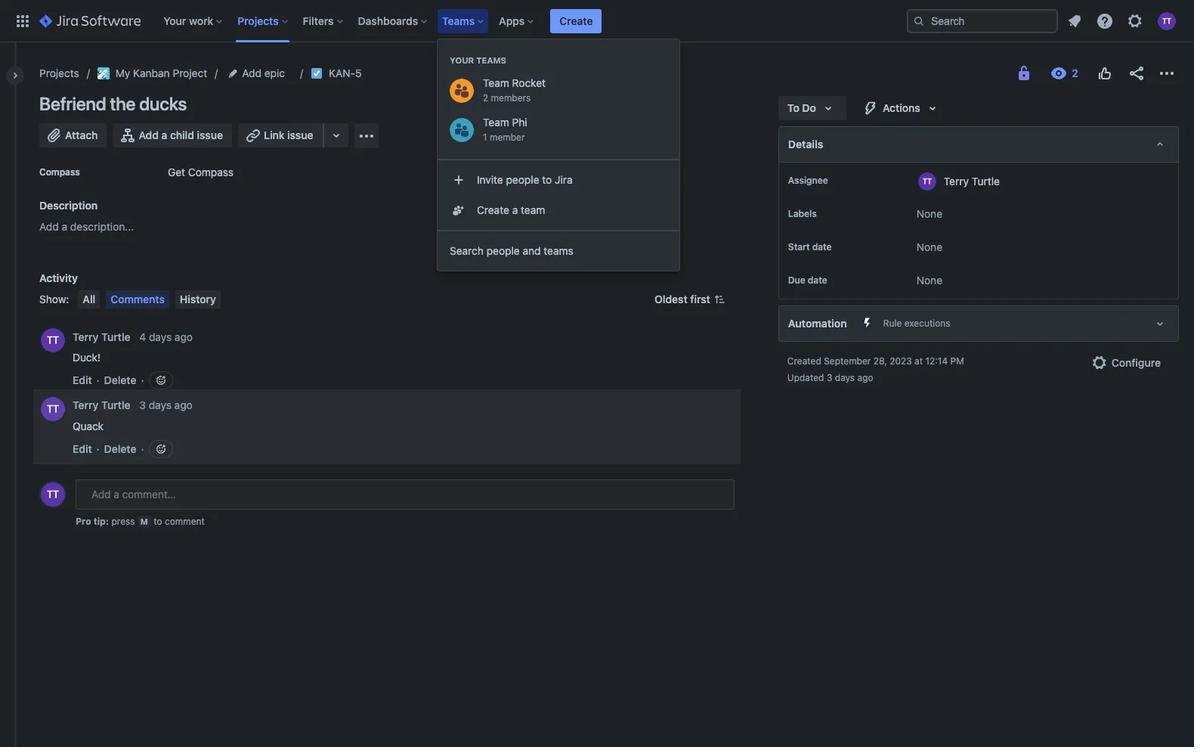 Task type: locate. For each thing, give the bounding box(es) containing it.
issue right child
[[197, 129, 223, 141]]

your profile and settings image
[[1159, 12, 1177, 30]]

0 vertical spatial date
[[813, 241, 832, 253]]

0 vertical spatial a
[[162, 129, 167, 141]]

people inside button
[[487, 244, 520, 257]]

2
[[483, 92, 489, 104]]

delete for duck!
[[104, 374, 137, 386]]

28,
[[874, 355, 888, 367]]

create button
[[551, 9, 602, 33]]

0 vertical spatial to
[[542, 173, 552, 186]]

projects up 'add epic'
[[238, 14, 279, 27]]

create a team
[[477, 203, 546, 216]]

turtle
[[972, 174, 1000, 187], [101, 330, 131, 343], [101, 399, 131, 412]]

project
[[173, 67, 207, 79]]

labels
[[789, 208, 817, 219]]

0 horizontal spatial your
[[164, 14, 186, 27]]

terry turtle down 'details' 'element'
[[944, 174, 1000, 187]]

people left the and
[[487, 244, 520, 257]]

2 issue from the left
[[287, 129, 313, 141]]

team phi image
[[450, 118, 474, 142]]

terry turtle for 4 days ago
[[73, 330, 131, 343]]

to right the m
[[154, 516, 162, 527]]

add epic button
[[226, 64, 290, 82]]

days right 4 on the top left of the page
[[149, 330, 172, 343]]

people inside button
[[506, 173, 540, 186]]

3
[[827, 372, 833, 383], [139, 399, 146, 412]]

date left due date pin to top. only you can see pinned fields. image on the right of page
[[808, 275, 828, 286]]

add
[[242, 67, 262, 79], [139, 129, 159, 141], [39, 220, 59, 233]]

to
[[788, 101, 800, 114]]

edit down duck!
[[73, 374, 92, 386]]

your inside your work dropdown button
[[164, 14, 186, 27]]

1 vertical spatial delete button
[[104, 442, 137, 457]]

0 vertical spatial teams
[[442, 14, 475, 27]]

1 horizontal spatial to
[[542, 173, 552, 186]]

0 vertical spatial projects
[[238, 14, 279, 27]]

5
[[355, 67, 362, 79]]

1 horizontal spatial issue
[[287, 129, 313, 141]]

1 horizontal spatial teams
[[477, 55, 507, 65]]

add reaction image
[[155, 374, 167, 386]]

1 vertical spatial add
[[139, 129, 159, 141]]

create inside create "button"
[[560, 14, 593, 27]]

2 edit from the top
[[73, 442, 92, 455]]

invite people to jira image
[[450, 171, 468, 189]]

2 edit button from the top
[[73, 442, 92, 457]]

description...
[[70, 220, 134, 233]]

0 vertical spatial delete
[[104, 374, 137, 386]]

0 vertical spatial create
[[560, 14, 593, 27]]

delete for quack
[[104, 442, 137, 455]]

0 vertical spatial add
[[242, 67, 262, 79]]

copy link to issue image
[[359, 67, 371, 79]]

details element
[[779, 126, 1180, 163]]

terry for 4 days ago
[[73, 330, 99, 343]]

my kanban project link
[[97, 64, 207, 82]]

1 vertical spatial terry turtle
[[73, 330, 131, 343]]

delete button for quack
[[104, 442, 137, 457]]

to inside button
[[542, 173, 552, 186]]

edit button for quack
[[73, 442, 92, 457]]

1 vertical spatial delete
[[104, 442, 137, 455]]

days down add reaction icon in the bottom left of the page
[[149, 399, 172, 412]]

0 vertical spatial edit button
[[73, 373, 92, 388]]

2 delete from the top
[[104, 442, 137, 455]]

banner containing your work
[[0, 0, 1195, 42]]

menu bar
[[75, 290, 224, 309]]

1 horizontal spatial create
[[560, 14, 593, 27]]

your work
[[164, 14, 213, 27]]

2 vertical spatial ago
[[174, 399, 193, 412]]

invite
[[477, 173, 503, 186]]

days down september on the right top of page
[[835, 372, 855, 383]]

3 inside created september 28, 2023 at 12:14 pm updated 3 days ago
[[827, 372, 833, 383]]

at
[[915, 355, 923, 367]]

issue inside button
[[287, 129, 313, 141]]

1 horizontal spatial projects
[[238, 14, 279, 27]]

4
[[139, 330, 146, 343]]

1 vertical spatial edit
[[73, 442, 92, 455]]

link web pages and more image
[[327, 126, 345, 144]]

0 horizontal spatial a
[[62, 220, 67, 233]]

updated
[[788, 372, 825, 383]]

team for team rocket
[[483, 76, 510, 89]]

teams up your teams
[[442, 14, 475, 27]]

duck!
[[73, 351, 101, 364]]

create right apps dropdown button
[[560, 14, 593, 27]]

to
[[542, 173, 552, 186], [154, 516, 162, 527]]

team
[[483, 76, 510, 89], [483, 116, 510, 129]]

your left the "work"
[[164, 14, 186, 27]]

0 horizontal spatial projects
[[39, 67, 79, 79]]

delete
[[104, 374, 137, 386], [104, 442, 137, 455]]

edit button down quack
[[73, 442, 92, 457]]

profile image of terry turtle image
[[41, 482, 65, 507]]

to left the jira at the top left
[[542, 173, 552, 186]]

automation element
[[779, 306, 1180, 342]]

3 right 'updated'
[[827, 372, 833, 383]]

a down description
[[62, 220, 67, 233]]

team up 2
[[483, 76, 510, 89]]

your teams
[[450, 55, 507, 65]]

m
[[141, 516, 148, 526]]

befriend
[[39, 93, 106, 114]]

your teams group
[[438, 39, 680, 154]]

0 vertical spatial team
[[483, 76, 510, 89]]

delete left add reaction image
[[104, 442, 137, 455]]

notifications image
[[1066, 12, 1084, 30]]

ago for 4 days ago
[[175, 330, 193, 343]]

1 vertical spatial people
[[487, 244, 520, 257]]

edit button
[[73, 373, 92, 388], [73, 442, 92, 457]]

group containing invite people to jira
[[438, 159, 680, 230]]

2 none from the top
[[917, 240, 943, 253]]

created september 28, 2023 at 12:14 pm updated 3 days ago
[[788, 355, 965, 383]]

add left epic
[[242, 67, 262, 79]]

filters button
[[298, 9, 349, 33]]

1 vertical spatial turtle
[[101, 330, 131, 343]]

1 vertical spatial date
[[808, 275, 828, 286]]

1 vertical spatial a
[[513, 203, 518, 216]]

dashboards button
[[354, 9, 433, 33]]

vote options: no one has voted for this issue yet. image
[[1097, 64, 1115, 82]]

your work button
[[159, 9, 229, 33]]

none
[[917, 207, 943, 220], [917, 240, 943, 253], [917, 274, 943, 287]]

terry up duck!
[[73, 330, 99, 343]]

1 vertical spatial teams
[[477, 55, 507, 65]]

apps
[[499, 14, 525, 27]]

menu bar containing all
[[75, 290, 224, 309]]

1 edit from the top
[[73, 374, 92, 386]]

1 vertical spatial days
[[835, 372, 855, 383]]

description
[[39, 199, 98, 212]]

days inside created september 28, 2023 at 12:14 pm updated 3 days ago
[[835, 372, 855, 383]]

2 vertical spatial terry
[[73, 399, 99, 412]]

1 team from the top
[[483, 76, 510, 89]]

team inside the team rocket 2 members
[[483, 76, 510, 89]]

a
[[162, 129, 167, 141], [513, 203, 518, 216], [62, 220, 67, 233]]

0 vertical spatial delete button
[[104, 373, 137, 388]]

1 horizontal spatial compass
[[188, 166, 234, 178]]

a inside group
[[513, 203, 518, 216]]

2 vertical spatial terry turtle
[[73, 399, 131, 412]]

1 vertical spatial create
[[477, 203, 510, 216]]

date right start
[[813, 241, 832, 253]]

show:
[[39, 293, 69, 306]]

0 horizontal spatial compass
[[39, 166, 80, 178]]

projects up befriend
[[39, 67, 79, 79]]

1 vertical spatial to
[[154, 516, 162, 527]]

terry
[[944, 174, 970, 187], [73, 330, 99, 343], [73, 399, 99, 412]]

2 delete button from the top
[[104, 442, 137, 457]]

terry turtle up duck!
[[73, 330, 131, 343]]

compass up description
[[39, 166, 80, 178]]

terry up quack
[[73, 399, 99, 412]]

2 vertical spatial none
[[917, 274, 943, 287]]

delete button left add reaction icon in the bottom left of the page
[[104, 373, 137, 388]]

banner
[[0, 0, 1195, 42]]

0 vertical spatial edit
[[73, 374, 92, 386]]

due date
[[789, 275, 828, 286]]

1 none from the top
[[917, 207, 943, 220]]

edit down quack
[[73, 442, 92, 455]]

help image
[[1097, 12, 1115, 30]]

quack
[[73, 420, 104, 433]]

1 vertical spatial projects
[[39, 67, 79, 79]]

turtle down 'details' 'element'
[[972, 174, 1000, 187]]

1 vertical spatial ago
[[858, 372, 874, 383]]

appswitcher icon image
[[14, 12, 32, 30]]

start
[[789, 241, 810, 253]]

3 none from the top
[[917, 274, 943, 287]]

1 horizontal spatial add
[[139, 129, 159, 141]]

ago down 4 days ago
[[174, 399, 193, 412]]

your up team rocket icon
[[450, 55, 474, 65]]

1 vertical spatial edit button
[[73, 442, 92, 457]]

start date
[[789, 241, 832, 253]]

delete button left add reaction image
[[104, 442, 137, 457]]

a left team
[[513, 203, 518, 216]]

0 vertical spatial 3
[[827, 372, 833, 383]]

edit button down duck!
[[73, 373, 92, 388]]

your for your teams
[[450, 55, 474, 65]]

teams up the team rocket 2 members on the top of page
[[477, 55, 507, 65]]

add inside dropdown button
[[242, 67, 262, 79]]

turtle for 4 days ago
[[101, 330, 131, 343]]

teams
[[442, 14, 475, 27], [477, 55, 507, 65]]

group
[[438, 159, 680, 230]]

0 vertical spatial your
[[164, 14, 186, 27]]

issue
[[197, 129, 223, 141], [287, 129, 313, 141]]

ago down september on the right top of page
[[858, 372, 874, 383]]

terry turtle up quack
[[73, 399, 131, 412]]

add left child
[[139, 129, 159, 141]]

primary element
[[9, 0, 907, 42]]

compass
[[188, 166, 234, 178], [39, 166, 80, 178]]

1 delete button from the top
[[104, 373, 137, 388]]

0 horizontal spatial add
[[39, 220, 59, 233]]

0 horizontal spatial create
[[477, 203, 510, 216]]

0 vertical spatial none
[[917, 207, 943, 220]]

edit
[[73, 374, 92, 386], [73, 442, 92, 455]]

history
[[180, 293, 216, 306]]

team up 1
[[483, 116, 510, 129]]

2023
[[890, 355, 913, 367]]

3 down 4 on the top left of the page
[[139, 399, 146, 412]]

member
[[490, 132, 525, 143]]

2 vertical spatial a
[[62, 220, 67, 233]]

Add a comment… field
[[76, 479, 735, 510]]

1 vertical spatial terry
[[73, 330, 99, 343]]

pro tip: press m to comment
[[76, 516, 205, 527]]

date
[[813, 241, 832, 253], [808, 275, 828, 286]]

projects button
[[233, 9, 294, 33]]

link issue button
[[238, 123, 324, 147]]

delete left add reaction icon in the bottom left of the page
[[104, 374, 137, 386]]

turtle for 3 days ago
[[101, 399, 131, 412]]

assignee
[[789, 175, 829, 186]]

0 horizontal spatial issue
[[197, 129, 223, 141]]

create for create a team
[[477, 203, 510, 216]]

attach button
[[39, 123, 107, 147]]

date for due date
[[808, 275, 828, 286]]

jira software image
[[39, 12, 141, 30], [39, 12, 141, 30]]

1 vertical spatial team
[[483, 116, 510, 129]]

projects for projects link
[[39, 67, 79, 79]]

create
[[560, 14, 593, 27], [477, 203, 510, 216]]

0 horizontal spatial teams
[[442, 14, 475, 27]]

0 vertical spatial days
[[149, 330, 172, 343]]

compass right get
[[188, 166, 234, 178]]

1 horizontal spatial a
[[162, 129, 167, 141]]

0 vertical spatial ago
[[175, 330, 193, 343]]

people up team
[[506, 173, 540, 186]]

1 edit button from the top
[[73, 373, 92, 388]]

create down the invite
[[477, 203, 510, 216]]

2 vertical spatial turtle
[[101, 399, 131, 412]]

befriend the ducks
[[39, 93, 187, 114]]

2 horizontal spatial a
[[513, 203, 518, 216]]

a left child
[[162, 129, 167, 141]]

0 vertical spatial people
[[506, 173, 540, 186]]

your
[[164, 14, 186, 27], [450, 55, 474, 65]]

terry turtle for 3 days ago
[[73, 399, 131, 412]]

0 horizontal spatial to
[[154, 516, 162, 527]]

create for create
[[560, 14, 593, 27]]

team
[[521, 203, 546, 216]]

do
[[803, 101, 817, 114]]

2 horizontal spatial add
[[242, 67, 262, 79]]

2 team from the top
[[483, 116, 510, 129]]

2 vertical spatial days
[[149, 399, 172, 412]]

2 vertical spatial add
[[39, 220, 59, 233]]

add a child issue button
[[113, 123, 232, 147]]

jira
[[555, 173, 573, 186]]

add reaction image
[[155, 443, 167, 455]]

terry down 'details' 'element'
[[944, 174, 970, 187]]

0 horizontal spatial 3
[[139, 399, 146, 412]]

add down description
[[39, 220, 59, 233]]

1 horizontal spatial your
[[450, 55, 474, 65]]

1 vertical spatial your
[[450, 55, 474, 65]]

1 issue from the left
[[197, 129, 223, 141]]

a for team
[[513, 203, 518, 216]]

teams inside teams 'dropdown button'
[[442, 14, 475, 27]]

1 delete from the top
[[104, 374, 137, 386]]

team phi 1 member
[[483, 116, 528, 143]]

ago down history button
[[175, 330, 193, 343]]

create inside create a team button
[[477, 203, 510, 216]]

turtle left 4 on the top left of the page
[[101, 330, 131, 343]]

a for child
[[162, 129, 167, 141]]

turtle up quack
[[101, 399, 131, 412]]

all
[[83, 293, 95, 306]]

1 horizontal spatial 3
[[827, 372, 833, 383]]

link issue
[[264, 129, 313, 141]]

days for 4 days ago
[[149, 330, 172, 343]]

invite people to jira button
[[438, 165, 680, 195]]

team inside team phi 1 member
[[483, 116, 510, 129]]

pro
[[76, 516, 91, 527]]

get compass
[[168, 166, 234, 178]]

projects inside dropdown button
[[238, 14, 279, 27]]

issue right link
[[287, 129, 313, 141]]

1 vertical spatial none
[[917, 240, 943, 253]]

days
[[149, 330, 172, 343], [835, 372, 855, 383], [149, 399, 172, 412]]

add inside button
[[139, 129, 159, 141]]

your inside your teams group
[[450, 55, 474, 65]]



Task type: vqa. For each thing, say whether or not it's contained in the screenshot.
View,
no



Task type: describe. For each thing, give the bounding box(es) containing it.
1
[[483, 132, 487, 143]]

create a team button
[[438, 195, 680, 225]]

phi
[[512, 116, 528, 129]]

ago inside created september 28, 2023 at 12:14 pm updated 3 days ago
[[858, 372, 874, 383]]

labels pin to top. only you can see pinned fields. image
[[820, 208, 832, 220]]

share image
[[1128, 64, 1146, 82]]

kan-
[[329, 67, 355, 79]]

1 vertical spatial 3
[[139, 399, 146, 412]]

actions image
[[1159, 64, 1177, 82]]

oldest first button
[[646, 290, 735, 309]]

delete button for duck!
[[104, 373, 137, 388]]

rule
[[884, 318, 902, 329]]

kan-5 link
[[329, 64, 362, 82]]

get
[[168, 166, 185, 178]]

team for team phi
[[483, 116, 510, 129]]

due date pin to top. only you can see pinned fields. image
[[831, 275, 843, 287]]

created
[[788, 355, 822, 367]]

the
[[110, 93, 136, 114]]

teams inside your teams group
[[477, 55, 507, 65]]

actions button
[[853, 96, 951, 120]]

people for invite
[[506, 173, 540, 186]]

my
[[116, 67, 130, 79]]

my kanban project image
[[97, 67, 109, 79]]

automation
[[789, 317, 847, 330]]

actions
[[883, 101, 921, 114]]

kan-5
[[329, 67, 362, 79]]

filters
[[303, 14, 334, 27]]

edit for quack
[[73, 442, 92, 455]]

work
[[189, 14, 213, 27]]

oldest first
[[655, 293, 711, 306]]

settings image
[[1127, 12, 1145, 30]]

attach
[[65, 129, 98, 141]]

12:14
[[926, 355, 948, 367]]

team rocket 2 members
[[483, 76, 546, 104]]

to do
[[788, 101, 817, 114]]

none for due date
[[917, 274, 943, 287]]

issue inside button
[[197, 129, 223, 141]]

oldest
[[655, 293, 688, 306]]

ducks
[[139, 93, 187, 114]]

your for your work
[[164, 14, 186, 27]]

team rocket image
[[450, 79, 474, 103]]

task image
[[311, 67, 323, 79]]

dashboards
[[358, 14, 418, 27]]

teams
[[544, 244, 574, 257]]

terry for 3 days ago
[[73, 399, 99, 412]]

activity
[[39, 271, 78, 284]]

4 days ago
[[139, 330, 193, 343]]

executions
[[905, 318, 951, 329]]

members
[[491, 92, 531, 104]]

comment
[[165, 516, 205, 527]]

add for add a description...
[[39, 220, 59, 233]]

configure link
[[1082, 351, 1171, 375]]

projects for "projects" dropdown button
[[238, 14, 279, 27]]

Search field
[[907, 9, 1059, 33]]

press
[[111, 516, 135, 527]]

0 vertical spatial terry turtle
[[944, 174, 1000, 187]]

comments button
[[106, 290, 169, 309]]

ago for 3 days ago
[[174, 399, 193, 412]]

0 vertical spatial terry
[[944, 174, 970, 187]]

to do button
[[779, 96, 847, 120]]

people for search
[[487, 244, 520, 257]]

assignee pin to top. only you can see pinned fields. image
[[832, 175, 844, 187]]

invite people to jira
[[477, 173, 573, 186]]

add a description...
[[39, 220, 134, 233]]

search people and teams button
[[438, 236, 680, 266]]

comments
[[111, 293, 165, 306]]

add for add epic
[[242, 67, 262, 79]]

child
[[170, 129, 194, 141]]

details
[[789, 138, 824, 150]]

configure
[[1112, 356, 1162, 369]]

all button
[[78, 290, 100, 309]]

search
[[450, 244, 484, 257]]

a for description...
[[62, 220, 67, 233]]

my kanban project
[[116, 67, 207, 79]]

kanban
[[133, 67, 170, 79]]

sidebar navigation image
[[0, 60, 33, 91]]

pm
[[951, 355, 965, 367]]

edit button for duck!
[[73, 373, 92, 388]]

0 vertical spatial turtle
[[972, 174, 1000, 187]]

link
[[264, 129, 285, 141]]

september
[[824, 355, 871, 367]]

first
[[691, 293, 711, 306]]

history button
[[175, 290, 221, 309]]

apps button
[[495, 9, 540, 33]]

edit for duck!
[[73, 374, 92, 386]]

rule executions
[[884, 318, 951, 329]]

due
[[789, 275, 806, 286]]

3 days ago
[[139, 399, 193, 412]]

add app image
[[357, 127, 375, 145]]

days for 3 days ago
[[149, 399, 172, 412]]

none for labels
[[917, 207, 943, 220]]

search people and teams
[[450, 244, 574, 257]]

add epic
[[242, 67, 285, 79]]

newest first image
[[714, 293, 726, 306]]

search image
[[913, 15, 926, 27]]

date for start date
[[813, 241, 832, 253]]

teams button
[[438, 9, 490, 33]]

projects link
[[39, 64, 79, 82]]

add for add a child issue
[[139, 129, 159, 141]]

and
[[523, 244, 541, 257]]



